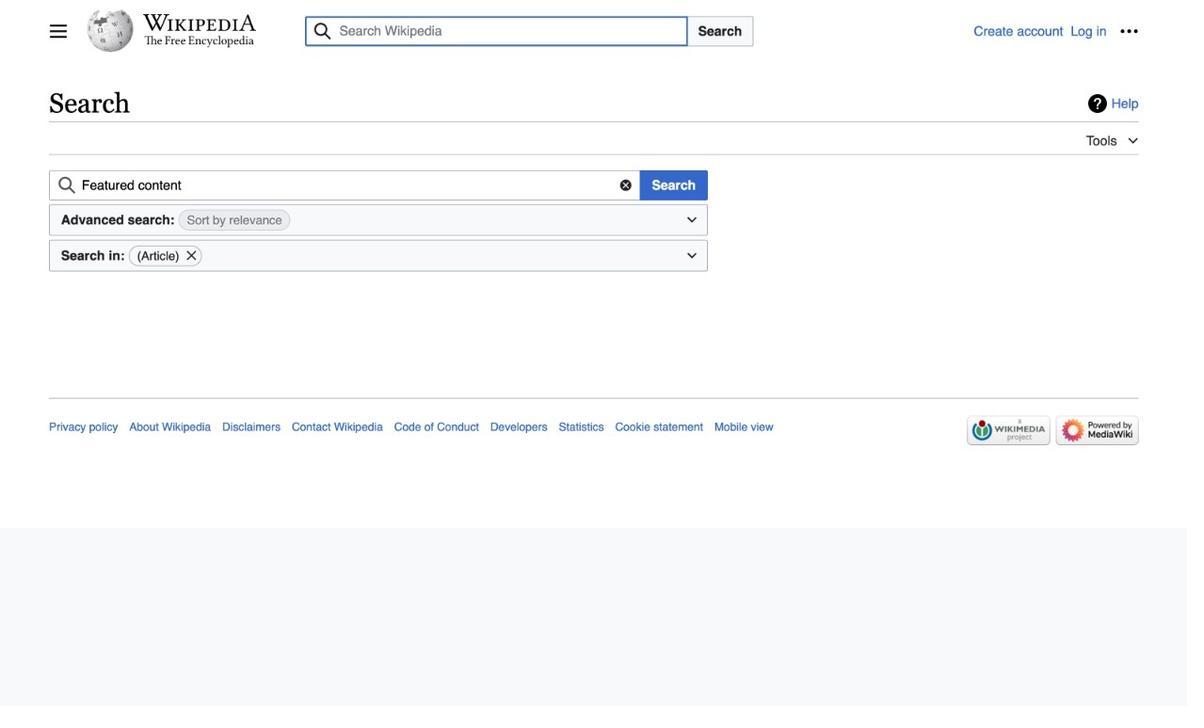 Task type: describe. For each thing, give the bounding box(es) containing it.
log in and more options image
[[1120, 22, 1139, 40]]

the free encyclopedia image
[[145, 36, 255, 48]]

remove image
[[185, 246, 198, 265]]

personal tools navigation
[[974, 16, 1144, 46]]



Task type: vqa. For each thing, say whether or not it's contained in the screenshot.
main content
yes



Task type: locate. For each thing, give the bounding box(es) containing it.
None search field
[[49, 170, 641, 200]]

menu image
[[49, 22, 68, 40]]

footer
[[49, 398, 1139, 451]]

Search Wikipedia search field
[[305, 16, 688, 46]]

None search field
[[282, 16, 974, 46]]

main content
[[41, 85, 1146, 308]]

wikimedia foundation image
[[967, 416, 1050, 445]]

wikipedia image
[[143, 14, 256, 31]]

powered by mediawiki image
[[1056, 416, 1139, 445]]



